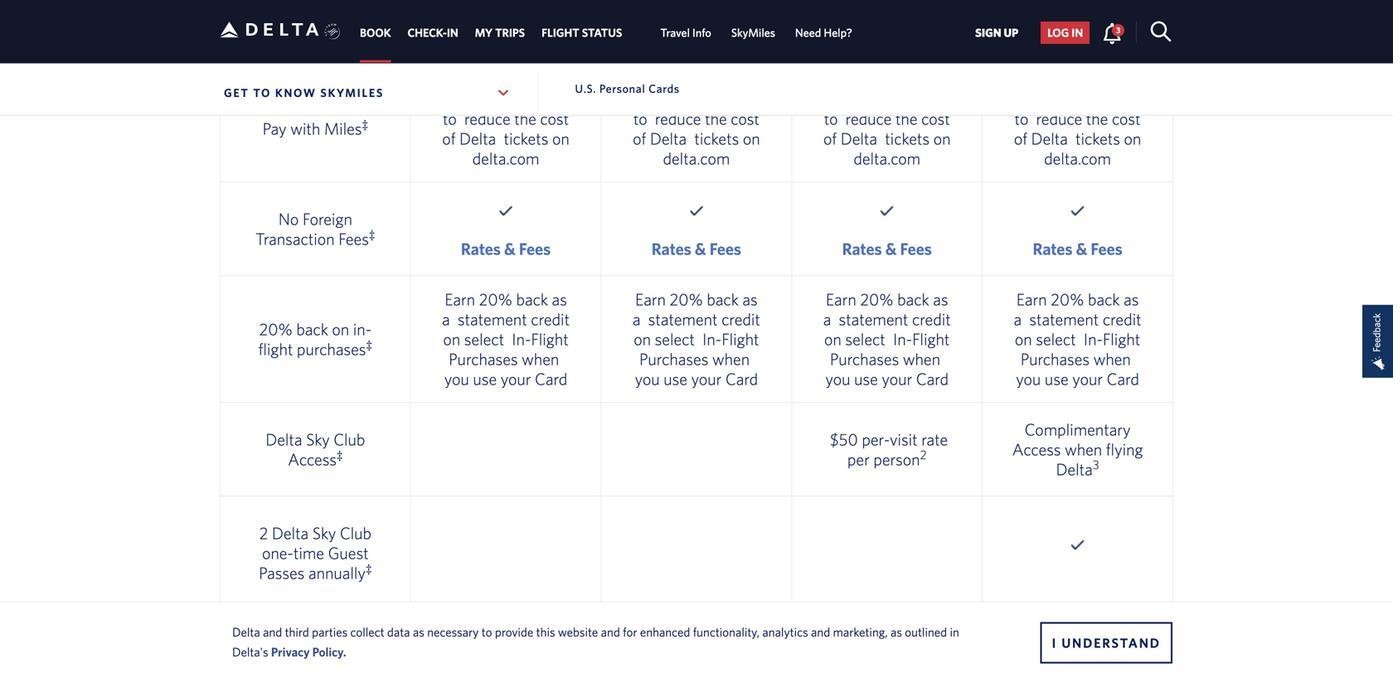 Task type: describe. For each thing, give the bounding box(es) containing it.
3 the from the left
[[896, 109, 918, 128]]

2 delta.com from the left
[[663, 149, 730, 168]]

check-
[[408, 26, 447, 39]]

up
[[1004, 26, 1019, 39]]

get to know skymiles
[[224, 86, 384, 100]]

2 statement from the left
[[649, 310, 718, 329]]

2 purchases from the left
[[640, 350, 709, 369]]

main cabin 1 priority boarding ‡
[[256, 9, 375, 48]]

transaction
[[256, 229, 335, 248]]

‡ inside 'main cabin 1 priority boarding ‡'
[[369, 26, 375, 41]]

cards
[[649, 82, 680, 95]]

20% back on in- flight purchases ‡
[[259, 320, 373, 359]]

parties
[[312, 625, 348, 640]]

need help? link
[[796, 18, 853, 48]]

2 earn from the left
[[636, 290, 666, 309]]

in inside delta and third parties collect data as necessary to provide this website and for enhanced functionality, analytics and marketing, as outlined in delta's
[[950, 625, 960, 640]]

3 reduce from the left
[[846, 109, 892, 128]]

policy.
[[313, 645, 346, 660]]

access inside delta sky club access
[[288, 450, 337, 469]]

1 use pay with miles to  reduce the cost of delta  tickets on delta.com from the left
[[441, 89, 571, 168]]

–
[[323, 677, 331, 684]]

my
[[475, 26, 493, 39]]

2 rates from the left
[[652, 239, 692, 258]]

log in button
[[1042, 22, 1090, 44]]

data
[[387, 625, 410, 640]]

need help?
[[796, 26, 853, 39]]

delta's
[[232, 645, 268, 660]]

flight status link
[[542, 18, 623, 48]]

1 use from the left
[[441, 89, 468, 108]]

1 tickets from the left
[[504, 129, 549, 148]]

2 use from the left
[[632, 89, 658, 108]]

1 rates & fees link from the left
[[461, 239, 551, 258]]

guest
[[328, 544, 369, 563]]

1 your from the left
[[501, 370, 531, 389]]

delta inside delta and third parties collect data as necessary to provide this website and for enhanced functionality, analytics and marketing, as outlined in delta's
[[232, 625, 260, 640]]

2 & from the left
[[695, 239, 706, 258]]

skymiles inside dropdown button
[[321, 86, 384, 100]]

no foreign transaction fees ‡
[[256, 209, 375, 248]]

pay with miles ‡
[[263, 116, 368, 138]]

check-in
[[408, 26, 459, 39]]

skymiles link
[[732, 18, 776, 48]]

pay inside pay with miles ‡
[[263, 119, 287, 138]]

travel
[[661, 26, 690, 39]]

3 & from the left
[[886, 239, 897, 258]]

3 tickets from the left
[[885, 129, 930, 148]]

1 credit from the left
[[531, 310, 570, 329]]

delta air lines image
[[220, 4, 319, 55]]

i understand button
[[1041, 623, 1173, 664]]

sky inside delta sky club access
[[306, 430, 330, 449]]

2 your from the left
[[692, 370, 722, 389]]

main
[[271, 9, 307, 28]]

4 card from the left
[[1107, 370, 1140, 389]]

on inside 20% back on in- flight purchases ‡
[[332, 320, 349, 339]]

complimentary access when flying delta
[[1013, 420, 1144, 479]]

centurion
[[255, 638, 323, 657]]

4 earn 20% back as a  statement credit on select  in-flight purchases when you use your card from the left
[[1014, 290, 1142, 389]]

2 earn 20% back as a  statement credit on select  in-flight purchases when you use your card from the left
[[633, 290, 761, 389]]

4 statement from the left
[[1030, 310, 1100, 329]]

1 in- from the left
[[512, 330, 531, 349]]

$50
[[830, 430, 859, 449]]

log
[[1048, 26, 1070, 39]]

4 use from the left
[[1013, 89, 1040, 108]]

flight
[[259, 340, 293, 359]]

delta sky club access
[[266, 430, 365, 469]]

4 earn from the left
[[1017, 290, 1048, 309]]

website
[[558, 625, 598, 640]]

per-
[[862, 430, 890, 449]]

2 rates & fees from the left
[[652, 239, 742, 258]]

visit
[[890, 430, 918, 449]]

complimentary for flying
[[1025, 420, 1131, 439]]

‡ inside 20% back on in- flight purchases ‡
[[366, 337, 373, 352]]

book
[[360, 26, 391, 39]]

1 earn from the left
[[445, 290, 475, 309]]

delta inside 2 delta sky club one-time guest passes annually ‡
[[272, 524, 309, 543]]

delta inside delta sky club access
[[266, 430, 302, 449]]

2 the from the left
[[705, 109, 727, 128]]

1 card from the left
[[535, 370, 568, 389]]

2 use from the left
[[664, 370, 688, 389]]

marketing,
[[834, 625, 888, 640]]

in inside 'button'
[[1072, 26, 1084, 39]]

foreign
[[303, 209, 353, 228]]

boarding
[[309, 28, 369, 48]]

collect
[[351, 625, 385, 640]]

in-
[[353, 320, 372, 339]]

1
[[354, 9, 360, 28]]

4 reduce from the left
[[1037, 109, 1083, 128]]

3 link
[[1103, 22, 1125, 43]]

person
[[874, 450, 921, 469]]

flight
[[542, 26, 580, 39]]

1 use from the left
[[473, 370, 497, 389]]

3 credit from the left
[[913, 310, 952, 329]]

1 statement from the left
[[458, 310, 527, 329]]

access inside the complimentary access when you purchase yo
[[1019, 657, 1068, 677]]

3 your from the left
[[882, 370, 913, 389]]

my trips link
[[475, 18, 525, 48]]

3 rates & fees from the left
[[843, 239, 932, 258]]

complimentary access when you purchase yo
[[1019, 638, 1138, 684]]

for
[[623, 625, 638, 640]]

2 rates & fees link from the left
[[652, 239, 742, 258]]

with inside pay with miles ‡
[[291, 119, 320, 138]]

club inside delta sky club access
[[334, 430, 365, 449]]

1 & from the left
[[505, 239, 516, 258]]

1 rates from the left
[[461, 239, 501, 258]]

you inside the complimentary access when you purchase yo
[[1113, 657, 1138, 677]]

sign up
[[976, 26, 1019, 39]]

privacy policy. link
[[271, 645, 346, 660]]

skymiles inside 'tab list'
[[732, 26, 776, 39]]

provide
[[495, 625, 534, 640]]

my trips
[[475, 26, 525, 39]]

know
[[275, 86, 317, 100]]

log in
[[1048, 26, 1084, 39]]

1 reduce from the left
[[465, 109, 511, 128]]

1 the from the left
[[515, 109, 537, 128]]

or
[[256, 657, 270, 677]]

2 for 2
[[921, 448, 927, 462]]

outlined
[[905, 625, 948, 640]]

1 of from the left
[[442, 129, 456, 148]]

2 for 2 delta sky club one-time guest passes annually ‡
[[259, 524, 268, 543]]

time
[[294, 544, 324, 563]]

3 statement from the left
[[839, 310, 909, 329]]

4 rates & fees link from the left
[[1033, 239, 1123, 258]]

access inside the complimentary access when flying delta
[[1013, 440, 1062, 459]]

4 in- from the left
[[1084, 330, 1104, 349]]

0 vertical spatial lounge
[[327, 638, 376, 657]]

cabin
[[311, 9, 350, 28]]

1 rates & fees from the left
[[461, 239, 551, 258]]

3 earn 20% back as a  statement credit on select  in-flight purchases when you use your card from the left
[[824, 290, 952, 389]]

3 in- from the left
[[894, 330, 913, 349]]

1 delta.com from the left
[[473, 149, 540, 168]]

escape
[[274, 657, 322, 677]]



Task type: vqa. For each thing, say whether or not it's contained in the screenshot.
topmost "Travel"
no



Task type: locate. For each thing, give the bounding box(es) containing it.
complimentary for you
[[1025, 638, 1131, 657]]

4 the from the left
[[1087, 109, 1109, 128]]

2 cost from the left
[[731, 109, 760, 128]]

per
[[848, 450, 870, 469]]

this
[[537, 625, 556, 640]]

sign up link
[[969, 22, 1026, 44]]

2 in- from the left
[[703, 330, 722, 349]]

when inside the complimentary access when you purchase yo
[[1072, 657, 1109, 677]]

1 vertical spatial complimentary
[[1025, 638, 1131, 657]]

‡ inside pay with miles ‡
[[362, 116, 368, 131]]

1 vertical spatial sky
[[313, 524, 336, 543]]

4 your from the left
[[1073, 370, 1104, 389]]

2 inside 2 delta sky club one-time guest passes annually ‡
[[259, 524, 268, 543]]

help?
[[824, 26, 853, 39]]

use down the up
[[1013, 89, 1040, 108]]

centurion lounge or escape lounge access – t
[[253, 638, 378, 684]]

of
[[442, 129, 456, 148], [633, 129, 647, 148], [824, 129, 837, 148], [1015, 129, 1028, 148]]

rates
[[461, 239, 501, 258], [652, 239, 692, 258], [843, 239, 882, 258], [1033, 239, 1073, 258]]

back inside 20% back on in- flight purchases ‡
[[296, 320, 328, 339]]

get to know skymiles button
[[220, 72, 515, 114]]

analytics
[[763, 625, 809, 640]]

0 vertical spatial complimentary
[[1025, 420, 1131, 439]]

i
[[1053, 636, 1058, 651]]

status
[[582, 26, 623, 39]]

trips
[[495, 26, 525, 39]]

4 delta.com from the left
[[1045, 149, 1112, 168]]

flight
[[531, 330, 569, 349], [722, 330, 760, 349], [913, 330, 950, 349], [1104, 330, 1141, 349]]

you
[[445, 370, 469, 389], [635, 370, 660, 389], [826, 370, 851, 389], [1017, 370, 1042, 389], [1113, 657, 1138, 677]]

use right u.s.
[[632, 89, 658, 108]]

1 horizontal spatial to
[[482, 625, 492, 640]]

3 use from the left
[[855, 370, 879, 389]]

delta.com
[[473, 149, 540, 168], [663, 149, 730, 168], [854, 149, 921, 168], [1045, 149, 1112, 168]]

club inside 2 delta sky club one-time guest passes annually ‡
[[340, 524, 372, 543]]

3 use pay with miles to  reduce the cost of delta  tickets on delta.com from the left
[[823, 89, 952, 168]]

3 flight from the left
[[913, 330, 950, 349]]

2 delta sky club one-time guest passes annually ‡
[[259, 524, 372, 583]]

0 horizontal spatial to
[[253, 86, 271, 100]]

1 horizontal spatial in
[[1072, 26, 1084, 39]]

enhanced
[[640, 625, 691, 640]]

travel info link
[[661, 18, 712, 48]]

4 of from the left
[[1015, 129, 1028, 148]]

skymiles
[[732, 26, 776, 39], [321, 86, 384, 100]]

0 horizontal spatial 3
[[1093, 457, 1100, 472]]

complimentary
[[1025, 420, 1131, 439], [1025, 638, 1131, 657]]

fees inside 'no foreign transaction fees ‡'
[[339, 229, 369, 248]]

tab list containing book
[[352, 0, 863, 62]]

necessary
[[427, 625, 479, 640]]

flying
[[1107, 440, 1144, 459]]

priority
[[256, 28, 305, 48]]

privacy
[[271, 645, 310, 660]]

3 earn from the left
[[826, 290, 857, 309]]

1 vertical spatial 2
[[259, 524, 268, 543]]

0 vertical spatial sky
[[306, 430, 330, 449]]

‡ inside 2 delta sky club one-time guest passes annually ‡
[[366, 561, 372, 576]]

&
[[505, 239, 516, 258], [695, 239, 706, 258], [886, 239, 897, 258], [1077, 239, 1088, 258]]

0 vertical spatial in
[[1072, 26, 1084, 39]]

4 credit from the left
[[1103, 310, 1142, 329]]

your
[[501, 370, 531, 389], [692, 370, 722, 389], [882, 370, 913, 389], [1073, 370, 1104, 389]]

in-
[[512, 330, 531, 349], [703, 330, 722, 349], [894, 330, 913, 349], [1084, 330, 1104, 349]]

flight status
[[542, 26, 623, 39]]

travel info
[[661, 26, 712, 39]]

1 vertical spatial lounge
[[326, 657, 375, 677]]

0 horizontal spatial skymiles
[[321, 86, 384, 100]]

to inside delta and third parties collect data as necessary to provide this website and for enhanced functionality, analytics and marketing, as outlined in delta's
[[482, 625, 492, 640]]

get
[[224, 86, 249, 100]]

personal
[[600, 82, 646, 95]]

$50 per-visit rate per person
[[827, 430, 949, 469]]

1 horizontal spatial 2
[[921, 448, 927, 462]]

credit
[[531, 310, 570, 329], [722, 310, 761, 329], [913, 310, 952, 329], [1103, 310, 1142, 329]]

2 complimentary from the top
[[1025, 638, 1131, 657]]

1 purchases from the left
[[449, 350, 518, 369]]

complimentary inside the complimentary access when you purchase yo
[[1025, 638, 1131, 657]]

delta
[[266, 430, 302, 449], [1057, 460, 1093, 479], [272, 524, 309, 543], [232, 625, 260, 640]]

3 and from the left
[[812, 625, 831, 640]]

rates & fees link
[[461, 239, 551, 258], [652, 239, 742, 258], [843, 239, 932, 258], [1033, 239, 1123, 258]]

annually
[[309, 564, 366, 583]]

‡ inside 'no foreign transaction fees ‡'
[[369, 227, 375, 241]]

use pay with miles to  reduce the cost of delta  tickets on delta.com
[[441, 89, 571, 168], [632, 89, 762, 168], [823, 89, 952, 168], [1013, 89, 1143, 168]]

use down in
[[441, 89, 468, 108]]

to left provide
[[482, 625, 492, 640]]

privacy policy.
[[271, 645, 346, 660]]

3
[[1117, 25, 1121, 35], [1093, 457, 1100, 472]]

rates & fees
[[461, 239, 551, 258], [652, 239, 742, 258], [843, 239, 932, 258], [1033, 239, 1123, 258]]

1 vertical spatial to
[[482, 625, 492, 640]]

2 up one-
[[259, 524, 268, 543]]

tickets
[[504, 129, 549, 148], [695, 129, 740, 148], [885, 129, 930, 148], [1076, 129, 1121, 148]]

access inside centurion lounge or escape lounge access – t
[[271, 677, 320, 684]]

3 purchases from the left
[[830, 350, 900, 369]]

understand
[[1062, 636, 1162, 651]]

3 delta.com from the left
[[854, 149, 921, 168]]

purchases
[[449, 350, 518, 369], [640, 350, 709, 369], [830, 350, 900, 369], [1021, 350, 1090, 369]]

2 tickets from the left
[[695, 129, 740, 148]]

0 vertical spatial to
[[253, 86, 271, 100]]

skymiles right info
[[732, 26, 776, 39]]

2 card from the left
[[726, 370, 759, 389]]

1 earn 20% back as a  statement credit on select  in-flight purchases when you use your card from the left
[[442, 290, 570, 389]]

info
[[693, 26, 712, 39]]

2 use pay with miles to  reduce the cost of delta  tickets on delta.com from the left
[[632, 89, 762, 168]]

‡
[[369, 26, 375, 41], [362, 116, 368, 131], [369, 227, 375, 241], [366, 337, 373, 352], [337, 448, 343, 462], [366, 561, 372, 576]]

4 tickets from the left
[[1076, 129, 1121, 148]]

4 use pay with miles to  reduce the cost of delta  tickets on delta.com from the left
[[1013, 89, 1143, 168]]

3 left flying
[[1093, 457, 1100, 472]]

1 complimentary from the top
[[1025, 420, 1131, 439]]

sign
[[976, 26, 1002, 39]]

2 horizontal spatial and
[[812, 625, 831, 640]]

the
[[515, 109, 537, 128], [705, 109, 727, 128], [896, 109, 918, 128], [1087, 109, 1109, 128]]

4 & from the left
[[1077, 239, 1088, 258]]

delta inside the complimentary access when flying delta
[[1057, 460, 1093, 479]]

3 rates from the left
[[843, 239, 882, 258]]

and left for
[[601, 625, 620, 640]]

delta and third parties collect data as necessary to provide this website and for enhanced functionality, analytics and marketing, as outlined in delta's
[[232, 625, 960, 660]]

on
[[553, 129, 570, 148], [743, 129, 761, 148], [934, 129, 951, 148], [1125, 129, 1142, 148], [332, 320, 349, 339], [443, 330, 461, 349], [634, 330, 651, 349], [825, 330, 842, 349], [1016, 330, 1033, 349]]

1 and from the left
[[263, 625, 282, 640]]

20% inside 20% back on in- flight purchases ‡
[[259, 320, 293, 339]]

to inside dropdown button
[[253, 86, 271, 100]]

0 vertical spatial 2
[[921, 448, 927, 462]]

in right the log
[[1072, 26, 1084, 39]]

2 of from the left
[[633, 129, 647, 148]]

4 purchases from the left
[[1021, 350, 1090, 369]]

in right outlined
[[950, 625, 960, 640]]

3 of from the left
[[824, 129, 837, 148]]

lounge
[[327, 638, 376, 657], [326, 657, 375, 677]]

4 use from the left
[[1045, 370, 1069, 389]]

1 flight from the left
[[531, 330, 569, 349]]

4 rates from the left
[[1033, 239, 1073, 258]]

tab list
[[352, 0, 863, 62]]

earn
[[445, 290, 475, 309], [636, 290, 666, 309], [826, 290, 857, 309], [1017, 290, 1048, 309]]

use
[[473, 370, 497, 389], [664, 370, 688, 389], [855, 370, 879, 389], [1045, 370, 1069, 389]]

0 vertical spatial club
[[334, 430, 365, 449]]

1 horizontal spatial and
[[601, 625, 620, 640]]

1 cost from the left
[[541, 109, 569, 128]]

2 right visit
[[921, 448, 927, 462]]

skymiles up pay with miles ‡
[[321, 86, 384, 100]]

4 rates & fees from the left
[[1033, 239, 1123, 258]]

1 horizontal spatial skymiles
[[732, 26, 776, 39]]

miles inside pay with miles ‡
[[324, 119, 362, 138]]

skyteam image
[[325, 6, 341, 57]]

check-in link
[[408, 18, 459, 48]]

3 use from the left
[[823, 89, 849, 108]]

purchases
[[297, 340, 366, 359]]

1 horizontal spatial 3
[[1117, 25, 1121, 35]]

1 vertical spatial in
[[950, 625, 960, 640]]

to
[[253, 86, 271, 100], [482, 625, 492, 640]]

0 horizontal spatial in
[[950, 625, 960, 640]]

3 right log in
[[1117, 25, 1121, 35]]

when inside the complimentary access when flying delta
[[1065, 440, 1103, 459]]

complimentary inside the complimentary access when flying delta
[[1025, 420, 1131, 439]]

and left third
[[263, 625, 282, 640]]

and right analytics at the right of the page
[[812, 625, 831, 640]]

functionality,
[[693, 625, 760, 640]]

0 vertical spatial 3
[[1117, 25, 1121, 35]]

2 flight from the left
[[722, 330, 760, 349]]

u.s.
[[575, 82, 597, 95]]

3 card from the left
[[917, 370, 949, 389]]

rate
[[922, 430, 949, 449]]

0 horizontal spatial and
[[263, 625, 282, 640]]

passes
[[259, 564, 305, 583]]

use down help?
[[823, 89, 849, 108]]

2 reduce from the left
[[655, 109, 702, 128]]

u.s. personal cards
[[575, 82, 680, 95]]

0 vertical spatial skymiles
[[732, 26, 776, 39]]

statement
[[458, 310, 527, 329], [649, 310, 718, 329], [839, 310, 909, 329], [1030, 310, 1100, 329]]

1 vertical spatial 3
[[1093, 457, 1100, 472]]

in
[[447, 26, 459, 39]]

3 rates & fees link from the left
[[843, 239, 932, 258]]

no
[[279, 209, 299, 228]]

i understand
[[1053, 636, 1162, 651]]

to right get
[[253, 86, 271, 100]]

1 vertical spatial skymiles
[[321, 86, 384, 100]]

0 horizontal spatial 2
[[259, 524, 268, 543]]

4 flight from the left
[[1104, 330, 1141, 349]]

2 and from the left
[[601, 625, 620, 640]]

need
[[796, 26, 822, 39]]

3 cost from the left
[[922, 109, 951, 128]]

third
[[285, 625, 309, 640]]

back
[[517, 290, 548, 309], [707, 290, 739, 309], [898, 290, 930, 309], [1089, 290, 1121, 309], [296, 320, 328, 339]]

4 cost from the left
[[1113, 109, 1141, 128]]

access
[[1013, 440, 1062, 459], [288, 450, 337, 469], [1019, 657, 1068, 677], [271, 677, 320, 684]]

2 credit from the left
[[722, 310, 761, 329]]

as
[[552, 290, 567, 309], [743, 290, 758, 309], [934, 290, 949, 309], [1124, 290, 1140, 309], [413, 625, 425, 640], [891, 625, 903, 640]]

sky inside 2 delta sky club one-time guest passes annually ‡
[[313, 524, 336, 543]]

1 vertical spatial club
[[340, 524, 372, 543]]

book link
[[360, 18, 391, 48]]

one-
[[262, 544, 294, 563]]



